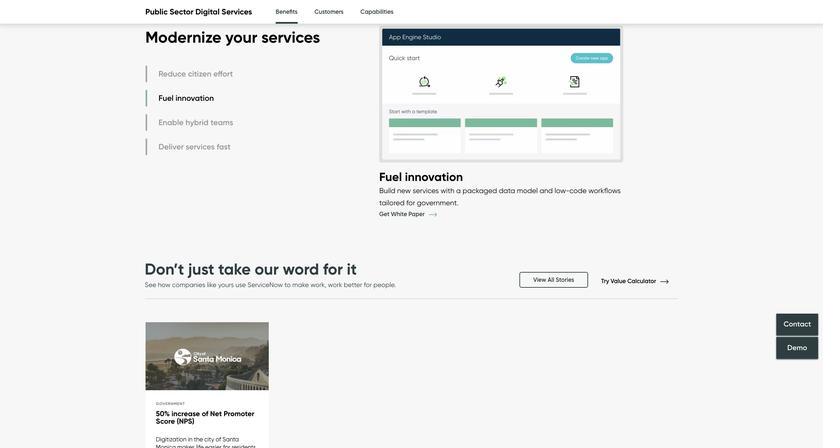 Task type: locate. For each thing, give the bounding box(es) containing it.
get white paper
[[380, 211, 427, 218]]

services down the benefits 'link' on the top left of page
[[262, 27, 320, 47]]

services inside the fuel innovation build new services with a packaged data model and low-code workflows tailored for government.
[[413, 186, 439, 195]]

try value calculator
[[602, 278, 658, 285]]

model
[[517, 186, 538, 195]]

customers
[[315, 8, 344, 15]]

work
[[328, 281, 342, 289]]

for
[[407, 199, 415, 207], [323, 259, 343, 279], [364, 281, 372, 289], [223, 444, 230, 449]]

0 horizontal spatial of
[[202, 410, 209, 419]]

50%
[[156, 410, 170, 419]]

1 vertical spatial fuel
[[380, 170, 402, 184]]

packaged
[[463, 186, 497, 195]]

promoter
[[224, 410, 255, 419]]

easier
[[205, 444, 222, 449]]

1 horizontal spatial fuel
[[380, 170, 402, 184]]

0 horizontal spatial innovation
[[176, 94, 214, 103]]

for right "better"
[[364, 281, 372, 289]]

innovation inside fuel innovation link
[[176, 94, 214, 103]]

companies
[[172, 281, 206, 289]]

deliver services fast link
[[146, 139, 235, 155]]

your
[[226, 27, 258, 47]]

public
[[146, 7, 168, 17]]

1 vertical spatial of
[[216, 436, 221, 443]]

enable hybrid teams link
[[146, 114, 235, 131]]

innovation up with
[[405, 170, 463, 184]]

services up government.
[[413, 186, 439, 195]]

value
[[611, 278, 626, 285]]

0 horizontal spatial fuel
[[159, 94, 174, 103]]

1 vertical spatial services
[[186, 142, 215, 152]]

of
[[202, 410, 209, 419], [216, 436, 221, 443]]

0 vertical spatial of
[[202, 410, 209, 419]]

innovation
[[176, 94, 214, 103], [405, 170, 463, 184]]

of up easier in the bottom of the page
[[216, 436, 221, 443]]

use
[[236, 281, 246, 289]]

1 horizontal spatial innovation
[[405, 170, 463, 184]]

just
[[188, 259, 215, 279]]

1 horizontal spatial of
[[216, 436, 221, 443]]

like
[[207, 281, 217, 289]]

effort
[[214, 69, 233, 79]]

enable
[[159, 118, 184, 127]]

view all stories
[[534, 277, 575, 284]]

0 vertical spatial innovation
[[176, 94, 214, 103]]

residents.
[[232, 444, 257, 449]]

demo link
[[777, 337, 819, 359]]

reduce citizen effort link
[[146, 66, 235, 82]]

hybrid
[[186, 118, 209, 127]]

fuel for fuel innovation build new services with a packaged data model and low-code workflows tailored for government.
[[380, 170, 402, 184]]

fuel up enable
[[159, 94, 174, 103]]

try
[[602, 278, 610, 285]]

low-
[[555, 186, 570, 195]]

enable hybrid teams
[[159, 118, 233, 127]]

government.
[[417, 199, 459, 207]]

in
[[188, 436, 193, 443]]

don't
[[145, 259, 184, 279]]

people.
[[374, 281, 396, 289]]

for inside the fuel innovation build new services with a packaged data model and low-code workflows tailored for government.
[[407, 199, 415, 207]]

for down santa
[[223, 444, 230, 449]]

for up get white paper link on the top of page
[[407, 199, 415, 207]]

view all stories link
[[520, 272, 589, 288]]

get white paper link
[[380, 211, 447, 218]]

fuel innovation
[[159, 94, 214, 103]]

make
[[293, 281, 309, 289]]

services
[[262, 27, 320, 47], [186, 142, 215, 152], [413, 186, 439, 195]]

to
[[285, 281, 291, 289]]

word
[[283, 259, 319, 279]]

fuel inside the fuel innovation build new services with a packaged data model and low-code workflows tailored for government.
[[380, 170, 402, 184]]

paper
[[409, 211, 425, 218]]

of left net
[[202, 410, 209, 419]]

innovation for fuel innovation build new services with a packaged data model and low-code workflows tailored for government.
[[405, 170, 463, 184]]

take
[[218, 259, 251, 279]]

calculator
[[628, 278, 657, 285]]

fuel for fuel innovation
[[159, 94, 174, 103]]

services left fast
[[186, 142, 215, 152]]

1 vertical spatial innovation
[[405, 170, 463, 184]]

new
[[398, 186, 411, 195]]

innovation inside the fuel innovation build new services with a packaged data model and low-code workflows tailored for government.
[[405, 170, 463, 184]]

0 vertical spatial fuel
[[159, 94, 174, 103]]

get
[[380, 211, 390, 218]]

score
[[156, 417, 175, 426]]

innovation down reduce citizen effort
[[176, 94, 214, 103]]

fuel
[[159, 94, 174, 103], [380, 170, 402, 184]]

2 vertical spatial services
[[413, 186, 439, 195]]

the
[[194, 436, 203, 443]]

fuel up 'build'
[[380, 170, 402, 184]]

0 vertical spatial services
[[262, 27, 320, 47]]

0 horizontal spatial services
[[186, 142, 215, 152]]

2 horizontal spatial services
[[413, 186, 439, 195]]



Task type: describe. For each thing, give the bounding box(es) containing it.
don't just take our word for it see how companies like yours use servicenow to make work, work better for people.
[[145, 259, 396, 289]]

it
[[347, 259, 357, 279]]

reduce citizen effort
[[159, 69, 233, 79]]

how
[[158, 281, 171, 289]]

1 horizontal spatial services
[[262, 27, 320, 47]]

yours
[[218, 281, 234, 289]]

work,
[[311, 281, 327, 289]]

deliver services fast
[[159, 142, 231, 152]]

workflows
[[589, 186, 621, 195]]

services
[[222, 7, 252, 17]]

for up work on the bottom
[[323, 259, 343, 279]]

stories
[[556, 277, 575, 284]]

fast
[[217, 142, 231, 152]]

customers link
[[315, 0, 344, 24]]

build
[[380, 186, 396, 195]]

public sector digital services
[[146, 7, 252, 17]]

try value calculator link
[[602, 278, 679, 285]]

reduce
[[159, 69, 186, 79]]

digital
[[196, 7, 220, 17]]

makes
[[177, 444, 195, 449]]

net
[[210, 410, 222, 419]]

teams
[[211, 118, 233, 127]]

digitization in the city of santa monica makes life easier for residents.
[[156, 436, 257, 449]]

life
[[196, 444, 204, 449]]

monica
[[156, 444, 176, 449]]

increase
[[172, 410, 200, 419]]

sector
[[170, 7, 194, 17]]

view
[[534, 277, 547, 284]]

contact
[[784, 320, 812, 329]]

better
[[344, 281, 362, 289]]

benefits link
[[276, 0, 298, 26]]

innovation for fuel innovation
[[176, 94, 214, 103]]

modernize your services
[[146, 27, 320, 47]]

contact link
[[777, 314, 819, 336]]

santa monica introduces digital city hall image
[[146, 323, 269, 392]]

a
[[457, 186, 461, 195]]

city
[[205, 436, 214, 443]]

capabilities link
[[361, 0, 394, 24]]

santa
[[223, 436, 239, 443]]

50% increase of net promoter score (nps)
[[156, 410, 255, 426]]

fuel innovation build new services with a packaged data model and low-code workflows tailored for government.
[[380, 170, 621, 207]]

(nps)
[[177, 417, 195, 426]]

digitization
[[156, 436, 187, 443]]

fuel innovation link
[[146, 90, 235, 107]]

white
[[391, 211, 407, 218]]

servicenow
[[248, 281, 283, 289]]

of inside digitization in the city of santa monica makes life easier for residents.
[[216, 436, 221, 443]]

for inside digitization in the city of santa monica makes life easier for residents.
[[223, 444, 230, 449]]

modernize
[[146, 27, 222, 47]]

all
[[548, 277, 555, 284]]

data
[[499, 186, 516, 195]]

capabilities
[[361, 8, 394, 15]]

benefits
[[276, 8, 298, 15]]

our
[[255, 259, 279, 279]]

citizen
[[188, 69, 212, 79]]

of inside 50% increase of net promoter score (nps)
[[202, 410, 209, 419]]

see
[[145, 281, 156, 289]]

code
[[570, 186, 587, 195]]

demo
[[788, 344, 808, 353]]

deliver
[[159, 142, 184, 152]]

and
[[540, 186, 553, 195]]

tailored
[[380, 199, 405, 207]]

low-code development frees innovation for new services image
[[380, 19, 624, 169]]

with
[[441, 186, 455, 195]]



Task type: vqa. For each thing, say whether or not it's contained in the screenshot.
the ServiceNow image
no



